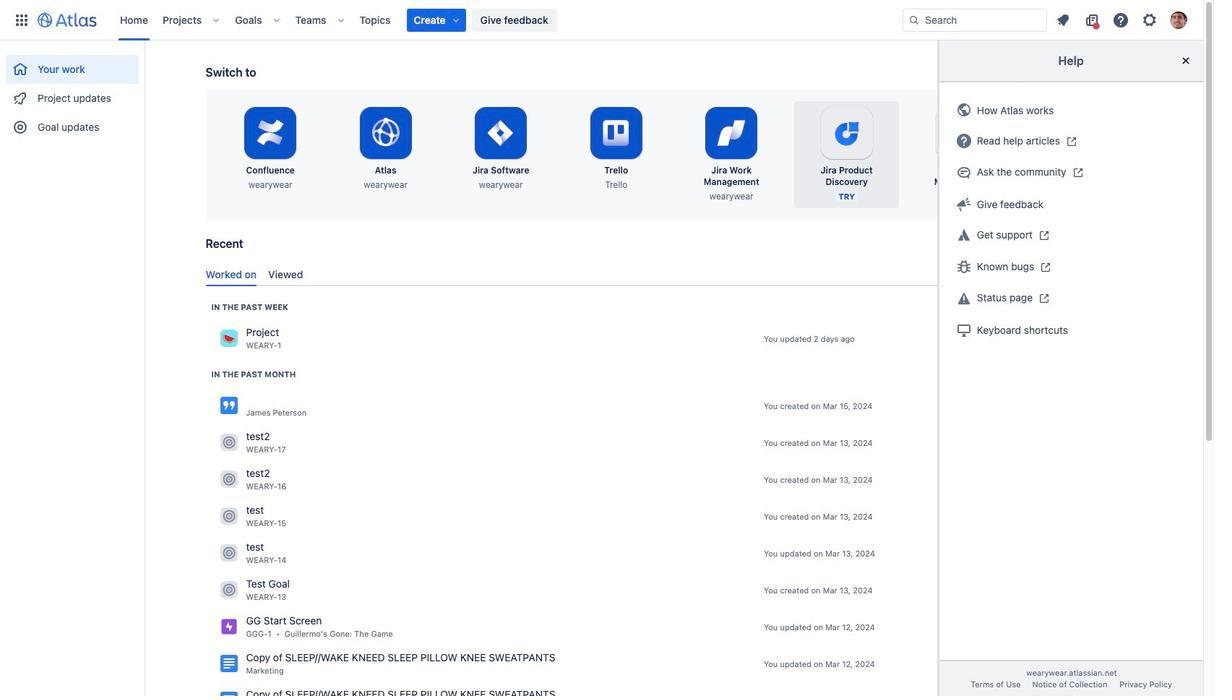 Task type: vqa. For each thing, say whether or not it's contained in the screenshot.
jira IMAGE at the bottom left of page
yes



Task type: locate. For each thing, give the bounding box(es) containing it.
notifications image
[[1055, 11, 1072, 29]]

0 horizontal spatial settings image
[[1060, 116, 1095, 150]]

jira image
[[220, 618, 237, 636]]

townsquare image
[[220, 434, 237, 451], [220, 471, 237, 488]]

help image
[[1113, 11, 1130, 29]]

tab list
[[200, 262, 1148, 286]]

1 vertical spatial confluence image
[[220, 655, 237, 673]]

banner
[[0, 0, 1204, 40]]

2 vertical spatial confluence image
[[220, 692, 237, 696]]

Filter by title field
[[1015, 239, 1141, 259]]

search image
[[909, 14, 920, 26]]

1 vertical spatial townsquare image
[[220, 471, 237, 488]]

switch to... image
[[13, 11, 30, 29]]

confluence image
[[220, 397, 237, 414], [220, 655, 237, 673], [220, 692, 237, 696]]

settings image
[[1141, 11, 1159, 29], [1060, 116, 1095, 150]]

close image
[[1178, 52, 1195, 69]]

2 confluence image from the top
[[220, 655, 237, 673]]

2 townsquare image from the top
[[220, 471, 237, 488]]

0 vertical spatial townsquare image
[[220, 434, 237, 451]]

account image
[[1170, 11, 1188, 29]]

3 townsquare image from the top
[[220, 545, 237, 562]]

heading
[[211, 301, 288, 313], [211, 369, 296, 380]]

2 townsquare image from the top
[[220, 508, 237, 525]]

0 vertical spatial heading
[[211, 301, 288, 313]]

1 horizontal spatial settings image
[[1141, 11, 1159, 29]]

1 vertical spatial heading
[[211, 369, 296, 380]]

1 townsquare image from the top
[[220, 434, 237, 451]]

0 vertical spatial settings image
[[1141, 11, 1159, 29]]

None search field
[[903, 8, 1047, 31]]

townsquare image
[[220, 330, 237, 347], [220, 508, 237, 525], [220, 545, 237, 562], [220, 581, 237, 599]]

group
[[6, 40, 139, 146]]

0 vertical spatial confluence image
[[220, 397, 237, 414]]



Task type: describe. For each thing, give the bounding box(es) containing it.
1 townsquare image from the top
[[220, 330, 237, 347]]

Search field
[[903, 8, 1047, 31]]

4 townsquare image from the top
[[220, 581, 237, 599]]

1 heading from the top
[[211, 301, 288, 313]]

2 heading from the top
[[211, 369, 296, 380]]

3 confluence image from the top
[[220, 692, 237, 696]]

1 confluence image from the top
[[220, 397, 237, 414]]

top element
[[9, 0, 903, 40]]

1 vertical spatial settings image
[[1060, 116, 1095, 150]]



